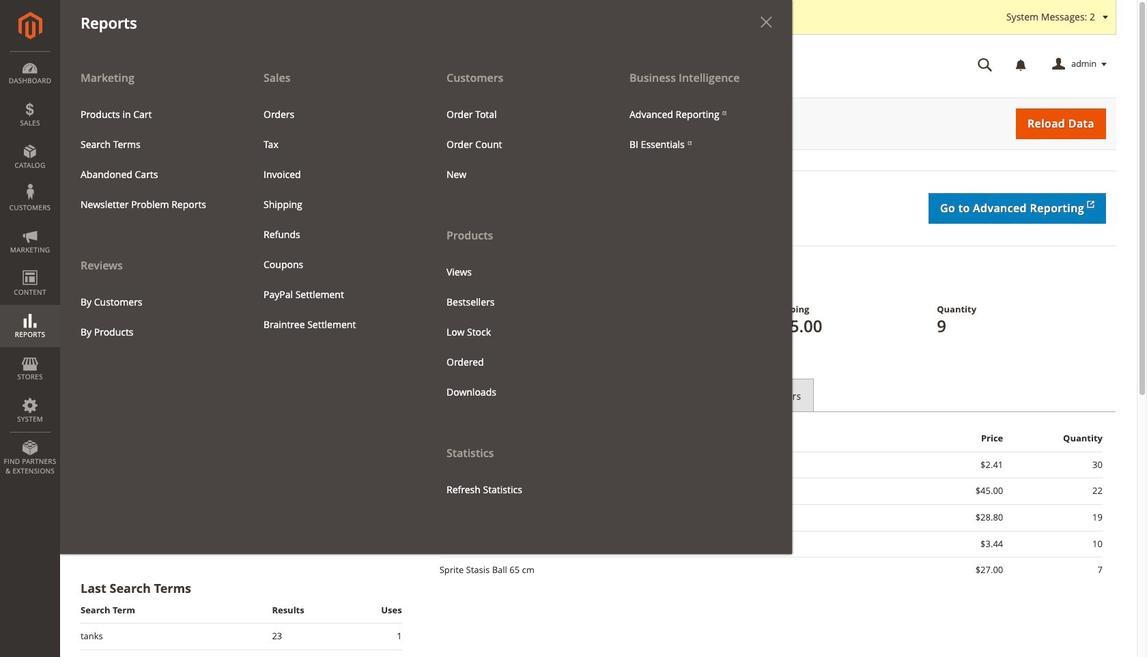Task type: vqa. For each thing, say whether or not it's contained in the screenshot.
menu bar
yes



Task type: describe. For each thing, give the bounding box(es) containing it.
magento admin panel image
[[18, 12, 42, 40]]



Task type: locate. For each thing, give the bounding box(es) containing it.
menu
[[60, 63, 792, 555], [60, 63, 243, 347], [426, 63, 609, 505], [70, 99, 233, 220], [253, 99, 416, 340], [436, 99, 599, 190], [619, 99, 782, 160], [436, 257, 599, 407], [70, 287, 233, 347]]

menu bar
[[0, 0, 792, 555]]



